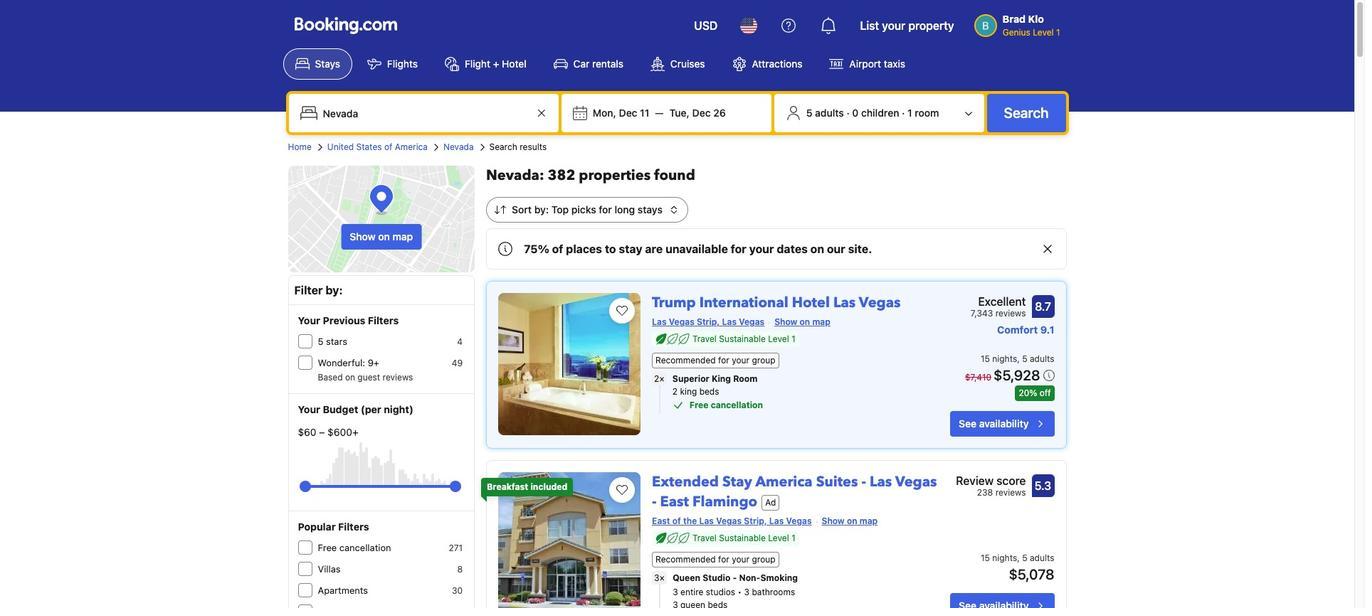 Task type: locate. For each thing, give the bounding box(es) containing it.
0 vertical spatial show
[[350, 231, 376, 243]]

0 vertical spatial travel sustainable level 1
[[693, 334, 796, 345]]

1 up queen studio - non-smoking link
[[792, 533, 796, 544]]

america inside "united states of america" link
[[395, 142, 428, 152]]

1 vertical spatial reviews
[[383, 372, 413, 383]]

1 vertical spatial hotel
[[792, 293, 830, 313]]

free up villas
[[318, 543, 337, 554]]

1 your from the top
[[298, 315, 320, 327]]

1 vertical spatial your
[[298, 404, 320, 416]]

1 vertical spatial 15
[[981, 553, 990, 564]]

las
[[834, 293, 856, 313], [652, 317, 667, 328], [722, 317, 737, 328], [870, 473, 892, 492], [700, 516, 714, 527], [770, 516, 784, 527]]

5 inside 15 nights , 5 adults $5,078
[[1023, 553, 1028, 564]]

, for 15 nights , 5 adults $5,078
[[1018, 553, 1020, 564]]

your up $60
[[298, 404, 320, 416]]

1 nights from the top
[[993, 354, 1018, 365]]

1 vertical spatial cancellation
[[340, 543, 391, 554]]

0 vertical spatial recommended for your group
[[656, 355, 776, 366]]

show on map
[[350, 231, 413, 243], [775, 317, 831, 328], [822, 516, 878, 527]]

see availability
[[959, 418, 1029, 430]]

1 sustainable from the top
[[719, 334, 766, 345]]

- up 3 entire studios • 3 bathrooms
[[733, 573, 737, 584]]

search for search
[[1004, 105, 1049, 121]]

east left the
[[652, 516, 671, 527]]

room
[[734, 374, 758, 385]]

hotel right +
[[502, 58, 527, 70]]

1 dec from the left
[[619, 107, 638, 119]]

results
[[520, 142, 547, 152]]

travel
[[693, 334, 717, 345], [693, 533, 717, 544]]

1 horizontal spatial ·
[[902, 107, 905, 119]]

map for east of the las vegas strip, las vegas
[[860, 516, 878, 527]]

1 vertical spatial free
[[318, 543, 337, 554]]

0 horizontal spatial free cancellation
[[318, 543, 391, 554]]

your right list
[[882, 19, 906, 32]]

5 adults · 0 children · 1 room
[[807, 107, 940, 119]]

dec
[[619, 107, 638, 119], [693, 107, 711, 119]]

by: left top
[[535, 204, 549, 216]]

1 vertical spatial strip,
[[744, 516, 767, 527]]

11
[[640, 107, 650, 119]]

reviews inside the excellent 7,343 reviews
[[996, 308, 1026, 319]]

filters right popular
[[338, 521, 369, 533]]

adults for 15 nights , 5 adults $5,078
[[1030, 553, 1055, 564]]

free cancellation down "popular filters"
[[318, 543, 391, 554]]

adults down 9.1
[[1030, 354, 1055, 365]]

wonderful: 9+
[[318, 357, 380, 369]]

0 vertical spatial ,
[[1018, 354, 1020, 365]]

for up studio
[[719, 555, 730, 565]]

genius
[[1003, 27, 1031, 38]]

0 horizontal spatial map
[[393, 231, 413, 243]]

nights inside 15 nights , 5 adults $5,078
[[993, 553, 1018, 564]]

2 for 2 ×
[[654, 374, 660, 385]]

2 vertical spatial level
[[769, 533, 790, 544]]

attractions link
[[720, 48, 815, 80]]

3 entire studios • 3 bathrooms
[[673, 587, 796, 598]]

las right "suites" at bottom right
[[870, 473, 892, 492]]

america down where are you going? field
[[395, 142, 428, 152]]

beds
[[700, 387, 720, 397]]

travel down the
[[693, 533, 717, 544]]

filters
[[368, 315, 399, 327], [338, 521, 369, 533]]

cancellation down "popular filters"
[[340, 543, 391, 554]]

las right the
[[700, 516, 714, 527]]

1 recommended for your group from the top
[[656, 355, 776, 366]]

adults up $5,078
[[1030, 553, 1055, 564]]

0 vertical spatial recommended
[[656, 355, 716, 366]]

nights for 15 nights , 5 adults
[[993, 354, 1018, 365]]

1 group from the top
[[752, 355, 776, 366]]

1 vertical spatial recommended for your group
[[656, 555, 776, 565]]

0 vertical spatial east
[[661, 493, 689, 512]]

2 your from the top
[[298, 404, 320, 416]]

recommended for your group up the superior king room
[[656, 355, 776, 366]]

1 vertical spatial adults
[[1030, 354, 1055, 365]]

recommended for your group up studio
[[656, 555, 776, 565]]

2 ×
[[654, 374, 665, 385]]

on
[[378, 231, 390, 243], [811, 243, 825, 256], [800, 317, 811, 328], [345, 372, 355, 383], [847, 516, 858, 527]]

Where are you going? field
[[317, 100, 533, 126]]

1 vertical spatial travel
[[693, 533, 717, 544]]

271
[[449, 543, 463, 554]]

2 , from the top
[[1018, 553, 1020, 564]]

nights up $5,928
[[993, 354, 1018, 365]]

0 vertical spatial nights
[[993, 354, 1018, 365]]

0 horizontal spatial strip,
[[697, 317, 720, 328]]

dec left 11
[[619, 107, 638, 119]]

reviews right the guest
[[383, 372, 413, 383]]

2 vertical spatial reviews
[[996, 488, 1026, 498]]

travel down las vegas strip, las vegas
[[693, 334, 717, 345]]

1 horizontal spatial of
[[552, 243, 564, 256]]

0 horizontal spatial america
[[395, 142, 428, 152]]

group
[[305, 476, 456, 498]]

1 recommended from the top
[[656, 355, 716, 366]]

1 vertical spatial show
[[775, 317, 798, 328]]

east down extended
[[661, 493, 689, 512]]

reviews up comfort on the bottom of the page
[[996, 308, 1026, 319]]

1 vertical spatial map
[[813, 317, 831, 328]]

0 vertical spatial ×
[[660, 374, 665, 385]]

america up ad
[[756, 473, 813, 492]]

4
[[457, 337, 463, 348]]

stays link
[[283, 48, 352, 80]]

group up non-
[[752, 555, 776, 565]]

recommended for your group for studio
[[656, 555, 776, 565]]

excellent element
[[971, 293, 1026, 310]]

1 horizontal spatial 2
[[673, 387, 678, 397]]

free
[[690, 400, 709, 411], [318, 543, 337, 554]]

2 travel sustainable level 1 from the top
[[693, 533, 796, 544]]

vegas inside the extended stay america suites - las vegas - east flamingo
[[896, 473, 937, 492]]

1 vertical spatial travel sustainable level 1
[[693, 533, 796, 544]]

1 vertical spatial show on map
[[775, 317, 831, 328]]

·
[[847, 107, 850, 119], [902, 107, 905, 119]]

5
[[807, 107, 813, 119], [318, 336, 324, 348], [1023, 354, 1028, 365], [1023, 553, 1028, 564]]

0 vertical spatial group
[[752, 355, 776, 366]]

budget
[[323, 404, 358, 416]]

ad
[[766, 497, 776, 508]]

for up 'king'
[[719, 355, 730, 366]]

3 right •
[[745, 587, 750, 598]]

1 horizontal spatial dec
[[693, 107, 711, 119]]

extended stay america suites - las vegas - east flamingo image
[[498, 473, 641, 609]]

level down trump international hotel las vegas
[[769, 334, 790, 345]]

strip, down ad
[[744, 516, 767, 527]]

united
[[327, 142, 354, 152]]

vegas
[[859, 293, 901, 313], [669, 317, 695, 328], [739, 317, 765, 328], [896, 473, 937, 492], [716, 516, 742, 527], [787, 516, 812, 527]]

1 vertical spatial -
[[652, 493, 657, 512]]

usd button
[[686, 9, 727, 43]]

1 vertical spatial group
[[752, 555, 776, 565]]

0 horizontal spatial 3
[[654, 573, 660, 584]]

hotel down 'dates'
[[792, 293, 830, 313]]

scored 5.3 element
[[1032, 475, 1055, 498]]

1 vertical spatial level
[[769, 334, 790, 345]]

2 × from the top
[[660, 573, 665, 584]]

2 sustainable from the top
[[719, 533, 766, 544]]

vegas down the extended stay america suites - las vegas - east flamingo
[[787, 516, 812, 527]]

1 vertical spatial free cancellation
[[318, 543, 391, 554]]

2 nights from the top
[[993, 553, 1018, 564]]

2 recommended for your group from the top
[[656, 555, 776, 565]]

- right "suites" at bottom right
[[862, 473, 867, 492]]

your account menu brad klo genius level 1 element
[[975, 6, 1066, 39]]

, up $5,928
[[1018, 354, 1020, 365]]

free down 2 king beds
[[690, 400, 709, 411]]

recommended up superior
[[656, 355, 716, 366]]

5.3
[[1035, 480, 1052, 493]]

3 left entire
[[673, 587, 678, 598]]

recommended for queen
[[656, 555, 716, 565]]

1 vertical spatial sustainable
[[719, 533, 766, 544]]

1 , from the top
[[1018, 354, 1020, 365]]

based on guest reviews
[[318, 372, 413, 383]]

2 vertical spatial -
[[733, 573, 737, 584]]

2 recommended from the top
[[656, 555, 716, 565]]

1 horizontal spatial america
[[756, 473, 813, 492]]

2 left superior
[[654, 374, 660, 385]]

×
[[660, 374, 665, 385], [660, 573, 665, 584]]

search results
[[490, 142, 547, 152]]

-
[[862, 473, 867, 492], [652, 493, 657, 512], [733, 573, 737, 584]]

show
[[350, 231, 376, 243], [775, 317, 798, 328], [822, 516, 845, 527]]

group up room
[[752, 355, 776, 366]]

by: for filter
[[326, 284, 343, 297]]

adults
[[815, 107, 844, 119], [1030, 354, 1055, 365], [1030, 553, 1055, 564]]

dec left 26
[[693, 107, 711, 119]]

cancellation down room
[[711, 400, 763, 411]]

level down ad
[[769, 533, 790, 544]]

nights up $5,078
[[993, 553, 1018, 564]]

unavailable
[[666, 243, 728, 256]]

see
[[959, 418, 977, 430]]

america inside the extended stay america suites - las vegas - east flamingo
[[756, 473, 813, 492]]

2 horizontal spatial map
[[860, 516, 878, 527]]

5 up $5,078
[[1023, 553, 1028, 564]]

1 horizontal spatial by:
[[535, 204, 549, 216]]

3 for 3 ×
[[654, 573, 660, 584]]

0 vertical spatial free
[[690, 400, 709, 411]]

15 inside 15 nights , 5 adults $5,078
[[981, 553, 990, 564]]

5 left stars
[[318, 336, 324, 348]]

hotel inside the flight + hotel link
[[502, 58, 527, 70]]

1 × from the top
[[660, 374, 665, 385]]

stars
[[326, 336, 347, 348]]

sustainable down east of the las vegas strip, las vegas
[[719, 533, 766, 544]]

0 horizontal spatial by:
[[326, 284, 343, 297]]

1 horizontal spatial show
[[775, 317, 798, 328]]

search inside button
[[1004, 105, 1049, 121]]

3 left queen
[[654, 573, 660, 584]]

1 vertical spatial by:
[[326, 284, 343, 297]]

0 horizontal spatial ·
[[847, 107, 850, 119]]

0 horizontal spatial -
[[652, 493, 657, 512]]

0 horizontal spatial search
[[490, 142, 518, 152]]

1 horizontal spatial 3
[[673, 587, 678, 598]]

of right 75%
[[552, 243, 564, 256]]

· right children on the top right of the page
[[902, 107, 905, 119]]

2 horizontal spatial 3
[[745, 587, 750, 598]]

15 down the 238
[[981, 553, 990, 564]]

room
[[915, 107, 940, 119]]

2 dec from the left
[[693, 107, 711, 119]]

0 vertical spatial your
[[298, 315, 320, 327]]

travel sustainable level 1
[[693, 334, 796, 345], [693, 533, 796, 544]]

× left superior
[[660, 374, 665, 385]]

8
[[457, 565, 463, 575]]

for
[[599, 204, 612, 216], [731, 243, 747, 256], [719, 355, 730, 366], [719, 555, 730, 565]]

filters right previous
[[368, 315, 399, 327]]

2 horizontal spatial -
[[862, 473, 867, 492]]

0 vertical spatial free cancellation
[[690, 400, 763, 411]]

1 horizontal spatial search
[[1004, 105, 1049, 121]]

2 vertical spatial map
[[860, 516, 878, 527]]

, up $5,078
[[1018, 553, 1020, 564]]

king
[[712, 374, 731, 385]]

travel sustainable level 1 down international
[[693, 334, 796, 345]]

0 vertical spatial search
[[1004, 105, 1049, 121]]

9.1
[[1041, 324, 1055, 336]]

0 vertical spatial america
[[395, 142, 428, 152]]

· left the 0
[[847, 107, 850, 119]]

1 vertical spatial search
[[490, 142, 518, 152]]

strip, down international
[[697, 317, 720, 328]]

property
[[909, 19, 955, 32]]

1 travel from the top
[[693, 334, 717, 345]]

1 down trump international hotel las vegas
[[792, 334, 796, 345]]

nevada link
[[444, 141, 474, 154]]

0 vertical spatial reviews
[[996, 308, 1026, 319]]

0 horizontal spatial hotel
[[502, 58, 527, 70]]

0 vertical spatial -
[[862, 473, 867, 492]]

1 travel sustainable level 1 from the top
[[693, 334, 796, 345]]

1 vertical spatial of
[[552, 243, 564, 256]]

2 group from the top
[[752, 555, 776, 565]]

airport taxis
[[850, 58, 906, 70]]

attractions
[[752, 58, 803, 70]]

1 vertical spatial nights
[[993, 553, 1018, 564]]

1 vertical spatial america
[[756, 473, 813, 492]]

2 travel from the top
[[693, 533, 717, 544]]

adults inside 15 nights , 5 adults $5,078
[[1030, 553, 1055, 564]]

sustainable for -
[[719, 533, 766, 544]]

1 vertical spatial ,
[[1018, 553, 1020, 564]]

are
[[645, 243, 663, 256]]

0 horizontal spatial 2
[[654, 374, 660, 385]]

vegas left review
[[896, 473, 937, 492]]

reviews inside review score 238 reviews
[[996, 488, 1026, 498]]

flight + hotel link
[[433, 48, 539, 80]]

see availability link
[[951, 412, 1055, 437]]

15 up $7,410
[[981, 354, 990, 365]]

reviews
[[996, 308, 1026, 319], [383, 372, 413, 383], [996, 488, 1026, 498]]

of for 75%
[[552, 243, 564, 256]]

suites
[[817, 473, 858, 492]]

of right states
[[384, 142, 393, 152]]

car rentals link
[[542, 48, 636, 80]]

1 horizontal spatial hotel
[[792, 293, 830, 313]]

0 horizontal spatial of
[[384, 142, 393, 152]]

las down international
[[722, 317, 737, 328]]

states
[[356, 142, 382, 152]]

filter by:
[[294, 284, 343, 297]]

- down extended
[[652, 493, 657, 512]]

0 vertical spatial level
[[1033, 27, 1054, 38]]

recommended up queen
[[656, 555, 716, 565]]

1 vertical spatial recommended
[[656, 555, 716, 565]]

travel sustainable level 1 down east of the las vegas strip, las vegas
[[693, 533, 796, 544]]

2 horizontal spatial show
[[822, 516, 845, 527]]

2 vertical spatial of
[[673, 516, 681, 527]]

15 for 15 nights , 5 adults
[[981, 354, 990, 365]]

20% off
[[1019, 388, 1051, 399]]

hotel for international
[[792, 293, 830, 313]]

by: right filter
[[326, 284, 343, 297]]

recommended
[[656, 355, 716, 366], [656, 555, 716, 565]]

0 vertical spatial sustainable
[[719, 334, 766, 345]]

long
[[615, 204, 635, 216]]

your down filter
[[298, 315, 320, 327]]

level for east of the las vegas strip, las vegas
[[769, 533, 790, 544]]

0 vertical spatial cancellation
[[711, 400, 763, 411]]

nevada: 382 properties found
[[486, 166, 696, 185]]

level down klo
[[1033, 27, 1054, 38]]

adults left the 0
[[815, 107, 844, 119]]

mon, dec 11 — tue, dec 26
[[593, 107, 726, 119]]

sustainable down international
[[719, 334, 766, 345]]

0 vertical spatial show on map
[[350, 231, 413, 243]]

2 15 from the top
[[981, 553, 990, 564]]

1 vertical spatial ×
[[660, 573, 665, 584]]

1 left room
[[908, 107, 913, 119]]

1 horizontal spatial map
[[813, 317, 831, 328]]

superior
[[673, 374, 710, 385]]

1 right genius
[[1057, 27, 1061, 38]]

0 horizontal spatial cancellation
[[340, 543, 391, 554]]

east inside the extended stay america suites - las vegas - east flamingo
[[661, 493, 689, 512]]

1 inside brad klo genius level 1
[[1057, 27, 1061, 38]]

hotel for +
[[502, 58, 527, 70]]

travel for strip,
[[693, 334, 717, 345]]

5 left the 0
[[807, 107, 813, 119]]

0 vertical spatial of
[[384, 142, 393, 152]]

0 vertical spatial hotel
[[502, 58, 527, 70]]

recommended for your group for king
[[656, 355, 776, 366]]

your
[[882, 19, 906, 32], [750, 243, 774, 256], [732, 355, 750, 366], [732, 555, 750, 565]]

75% of places to stay are unavailable for your dates on our site.
[[524, 243, 873, 256]]

level inside brad klo genius level 1
[[1033, 27, 1054, 38]]

× left queen
[[660, 573, 665, 584]]

travel sustainable level 1 for room
[[693, 334, 796, 345]]

1 15 from the top
[[981, 354, 990, 365]]

0 vertical spatial 15
[[981, 354, 990, 365]]

stays
[[638, 204, 663, 216]]

brad klo genius level 1
[[1003, 13, 1061, 38]]

sort
[[512, 204, 532, 216]]

hotel
[[502, 58, 527, 70], [792, 293, 830, 313]]

0 vertical spatial map
[[393, 231, 413, 243]]

of for east
[[673, 516, 681, 527]]

of left the
[[673, 516, 681, 527]]

2 left king
[[673, 387, 678, 397]]

15 nights , 5 adults
[[981, 354, 1055, 365]]

free cancellation down beds at the bottom right of the page
[[690, 400, 763, 411]]

2 vertical spatial show
[[822, 516, 845, 527]]

home link
[[288, 141, 312, 154]]

, inside 15 nights , 5 adults $5,078
[[1018, 553, 1020, 564]]

0 vertical spatial 2
[[654, 374, 660, 385]]

2 horizontal spatial of
[[673, 516, 681, 527]]

0 vertical spatial travel
[[693, 334, 717, 345]]

your for your budget (per night)
[[298, 404, 320, 416]]

las inside the extended stay america suites - las vegas - east flamingo
[[870, 473, 892, 492]]

hotel inside trump international hotel las vegas link
[[792, 293, 830, 313]]

score
[[997, 475, 1026, 488]]

reviews right the 238
[[996, 488, 1026, 498]]

extended stay america suites - las vegas - east flamingo
[[652, 473, 937, 512]]

travel for the
[[693, 533, 717, 544]]

0 vertical spatial adults
[[815, 107, 844, 119]]

+
[[493, 58, 499, 70]]

0 vertical spatial by:
[[535, 204, 549, 216]]

1 vertical spatial 2
[[673, 387, 678, 397]]

15 for 15 nights , 5 adults $5,078
[[981, 553, 990, 564]]

filter
[[294, 284, 323, 297]]

2 vertical spatial adults
[[1030, 553, 1055, 564]]

tue, dec 26 button
[[664, 100, 732, 126]]



Task type: describe. For each thing, give the bounding box(es) containing it.
for left long
[[599, 204, 612, 216]]

2 · from the left
[[902, 107, 905, 119]]

las down trump
[[652, 317, 667, 328]]

flights link
[[355, 48, 430, 80]]

nights for 15 nights , 5 adults $5,078
[[993, 553, 1018, 564]]

group for -
[[752, 555, 776, 565]]

extended
[[652, 473, 719, 492]]

las vegas strip, las vegas
[[652, 317, 765, 328]]

5 up $5,928
[[1023, 354, 1028, 365]]

brad
[[1003, 13, 1026, 25]]

49
[[452, 358, 463, 369]]

search for search results
[[490, 142, 518, 152]]

stay
[[723, 473, 753, 492]]

1 inside dropdown button
[[908, 107, 913, 119]]

3 for 3 entire studios • 3 bathrooms
[[673, 587, 678, 598]]

las down the our
[[834, 293, 856, 313]]

your up queen studio - non-smoking
[[732, 555, 750, 565]]

30
[[452, 586, 463, 597]]

reviews for review
[[996, 488, 1026, 498]]

queen studio - non-smoking link
[[673, 573, 902, 585]]

show on map inside button
[[350, 231, 413, 243]]

on inside button
[[378, 231, 390, 243]]

studio
[[703, 573, 731, 584]]

united states of america
[[327, 142, 428, 152]]

group for room
[[752, 355, 776, 366]]

1 horizontal spatial strip,
[[744, 516, 767, 527]]

search button
[[987, 94, 1066, 132]]

1 horizontal spatial -
[[733, 573, 737, 584]]

adults inside dropdown button
[[815, 107, 844, 119]]

stays
[[315, 58, 340, 70]]

show inside button
[[350, 231, 376, 243]]

review score 238 reviews
[[957, 475, 1026, 498]]

properties
[[579, 166, 651, 185]]

klo
[[1029, 13, 1045, 25]]

2 for 2 king beds
[[673, 387, 678, 397]]

trump international hotel las vegas image
[[498, 293, 641, 436]]

your up room
[[732, 355, 750, 366]]

, for 15 nights , 5 adults
[[1018, 354, 1020, 365]]

your left 'dates'
[[750, 243, 774, 256]]

1 vertical spatial east
[[652, 516, 671, 527]]

$60
[[298, 427, 317, 439]]

sort by: top picks for long stays
[[512, 204, 663, 216]]

26
[[714, 107, 726, 119]]

off
[[1040, 388, 1051, 399]]

75%
[[524, 243, 550, 256]]

0 vertical spatial strip,
[[697, 317, 720, 328]]

for right unavailable
[[731, 243, 747, 256]]

dates
[[777, 243, 808, 256]]

7,343
[[971, 308, 994, 319]]

flight
[[465, 58, 491, 70]]

1 horizontal spatial free cancellation
[[690, 400, 763, 411]]

studios
[[706, 587, 736, 598]]

show on map for east of the las vegas strip, las vegas
[[822, 516, 878, 527]]

superior king room
[[673, 374, 758, 385]]

× for 3
[[660, 573, 665, 584]]

comfort
[[998, 324, 1038, 336]]

popular filters
[[298, 521, 369, 533]]

3 ×
[[654, 573, 665, 584]]

recommended for superior
[[656, 355, 716, 366]]

wonderful:
[[318, 357, 365, 369]]

picks
[[572, 204, 596, 216]]

found
[[654, 166, 696, 185]]

show for las vegas strip, las vegas
[[775, 317, 798, 328]]

sustainable for room
[[719, 334, 766, 345]]

review score element
[[957, 473, 1026, 490]]

238
[[978, 488, 994, 498]]

airport taxis link
[[818, 48, 918, 80]]

vegas down international
[[739, 317, 765, 328]]

queen studio - non-smoking
[[673, 573, 798, 584]]

flight + hotel
[[465, 58, 527, 70]]

trump international hotel las vegas
[[652, 293, 901, 313]]

excellent 7,343 reviews
[[971, 296, 1026, 319]]

$5,078
[[1009, 567, 1055, 583]]

taxis
[[884, 58, 906, 70]]

2 king beds
[[673, 387, 720, 397]]

breakfast
[[487, 482, 529, 493]]

nevada
[[444, 142, 474, 152]]

villas
[[318, 564, 341, 575]]

15 nights , 5 adults $5,078
[[981, 553, 1055, 583]]

–
[[319, 427, 325, 439]]

vegas down flamingo
[[716, 516, 742, 527]]

stay
[[619, 243, 643, 256]]

travel sustainable level 1 for -
[[693, 533, 796, 544]]

5 inside dropdown button
[[807, 107, 813, 119]]

reviews for based
[[383, 372, 413, 383]]

0 horizontal spatial free
[[318, 543, 337, 554]]

review
[[957, 475, 994, 488]]

8.7
[[1035, 301, 1052, 313]]

cruises link
[[639, 48, 717, 80]]

scored 8.7 element
[[1032, 296, 1055, 318]]

level for las vegas strip, las vegas
[[769, 334, 790, 345]]

1 horizontal spatial free
[[690, 400, 709, 411]]

vegas down site.
[[859, 293, 901, 313]]

adults for 15 nights , 5 adults
[[1030, 354, 1055, 365]]

map inside button
[[393, 231, 413, 243]]

your budget (per night)
[[298, 404, 414, 416]]

1 · from the left
[[847, 107, 850, 119]]

$600+
[[328, 427, 359, 439]]

× for 2
[[660, 374, 665, 385]]

international
[[700, 293, 789, 313]]

our
[[827, 243, 846, 256]]

0
[[853, 107, 859, 119]]

entire
[[681, 587, 704, 598]]

list
[[860, 19, 880, 32]]

show for east of the las vegas strip, las vegas
[[822, 516, 845, 527]]

smoking
[[761, 573, 798, 584]]

excellent
[[979, 296, 1026, 308]]

extended stay america suites - las vegas - east flamingo link
[[652, 467, 937, 512]]

car
[[574, 58, 590, 70]]

queen
[[673, 573, 701, 584]]

airport
[[850, 58, 882, 70]]

your for your previous filters
[[298, 315, 320, 327]]

your previous filters
[[298, 315, 399, 327]]

5 stars
[[318, 336, 347, 348]]

—
[[655, 107, 664, 119]]

superior king room link
[[673, 373, 902, 386]]

non-
[[739, 573, 761, 584]]

1 horizontal spatial cancellation
[[711, 400, 763, 411]]

trump international hotel las vegas link
[[652, 288, 901, 313]]

by: for sort
[[535, 204, 549, 216]]

vegas down trump
[[669, 317, 695, 328]]

9+
[[368, 357, 380, 369]]

search results updated. nevada: 382 properties found. element
[[486, 166, 1067, 186]]

availability
[[980, 418, 1029, 430]]

breakfast included
[[487, 482, 568, 493]]

map for las vegas strip, las vegas
[[813, 317, 831, 328]]

booking.com image
[[294, 17, 397, 34]]

car rentals
[[574, 58, 624, 70]]

comfort 9.1
[[998, 324, 1055, 336]]

flamingo
[[693, 493, 758, 512]]

1 vertical spatial filters
[[338, 521, 369, 533]]

show on map button
[[341, 224, 422, 250]]

$60 – $600+
[[298, 427, 359, 439]]

0 vertical spatial filters
[[368, 315, 399, 327]]

las down ad
[[770, 516, 784, 527]]

show on map for las vegas strip, las vegas
[[775, 317, 831, 328]]



Task type: vqa. For each thing, say whether or not it's contained in the screenshot.
left cancellation
yes



